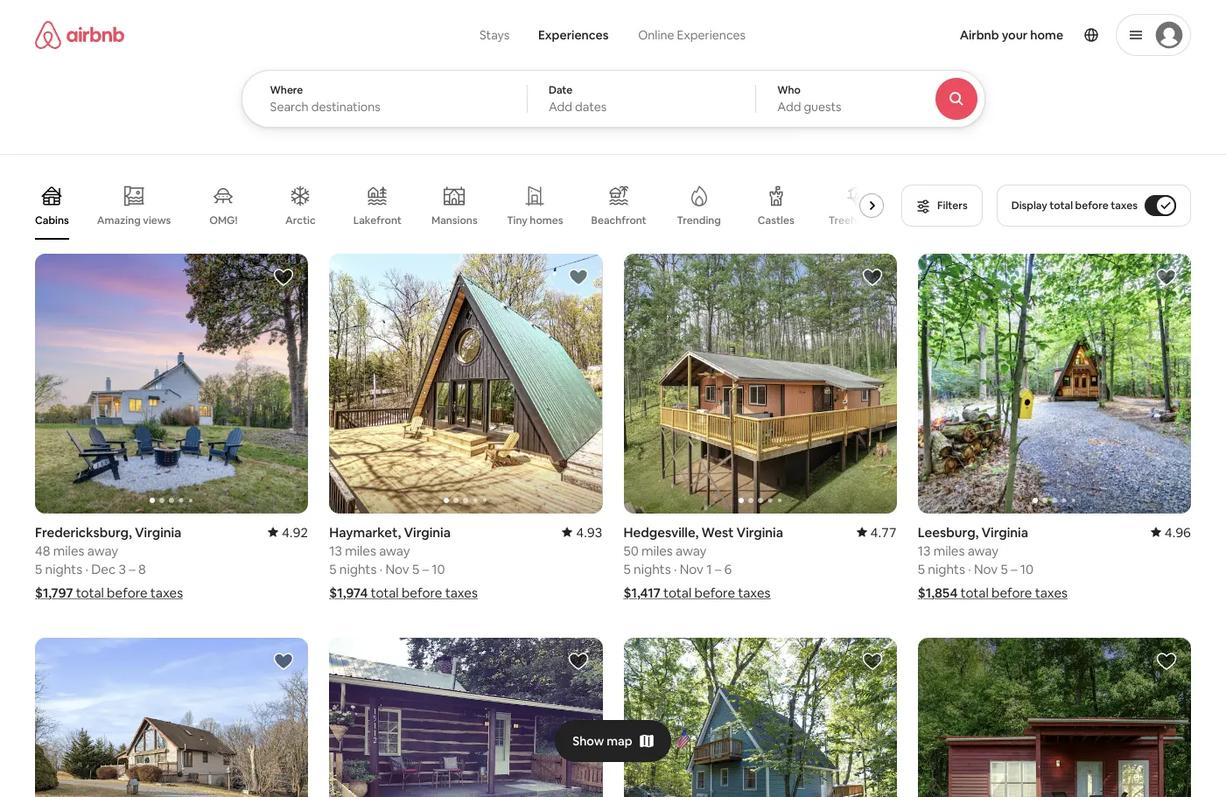 Task type: vqa. For each thing, say whether or not it's contained in the screenshot.


Task type: describe. For each thing, give the bounding box(es) containing it.
add to wishlist: leesburg, virginia image
[[1156, 267, 1177, 288]]

· for $1,797
[[85, 561, 88, 577]]

4.92
[[282, 524, 308, 541]]

virginia for haymarket, virginia
[[404, 524, 451, 541]]

5 inside hedgesville, west virginia 50 miles away 5 nights · nov 1 – 6 $1,417 total before taxes
[[624, 561, 631, 577]]

add for add dates
[[549, 99, 573, 115]]

$1,974
[[329, 584, 368, 601]]

2 5 from the left
[[329, 561, 337, 577]]

add to wishlist: hedgesville, west virginia image
[[273, 651, 294, 672]]

3 5 from the left
[[412, 561, 420, 577]]

nights for $1,797
[[45, 561, 82, 577]]

omg!
[[209, 214, 238, 228]]

hedgesville,
[[624, 524, 699, 541]]

nights for $1,974
[[339, 561, 377, 577]]

taxes for haymarket, virginia 13 miles away 5 nights · nov 5 – 10 $1,974 total before taxes
[[445, 584, 478, 601]]

filters
[[938, 199, 968, 213]]

before inside button
[[1075, 199, 1109, 213]]

total for haymarket, virginia 13 miles away 5 nights · nov 5 – 10 $1,974 total before taxes
[[371, 584, 399, 601]]

add to wishlist: hedgesville, west virginia image
[[862, 267, 883, 288]]

show map button
[[555, 720, 671, 762]]

filters button
[[902, 185, 983, 227]]

6
[[724, 561, 732, 577]]

taxes inside hedgesville, west virginia 50 miles away 5 nights · nov 1 – 6 $1,417 total before taxes
[[738, 584, 771, 601]]

– inside hedgesville, west virginia 50 miles away 5 nights · nov 1 – 6 $1,417 total before taxes
[[715, 561, 722, 577]]

who
[[778, 83, 801, 97]]

total for leesburg, virginia 13 miles away 5 nights · nov 5 – 10 $1,854 total before taxes
[[961, 584, 989, 601]]

5 inside fredericksburg, virginia 48 miles away 5 nights · dec 3 – 8 $1,797 total before taxes
[[35, 561, 42, 577]]

2 experiences from the left
[[677, 27, 746, 43]]

experiences button
[[524, 18, 623, 53]]

13 for leesburg, virginia
[[918, 542, 931, 559]]

10 for haymarket, virginia
[[432, 561, 445, 577]]

5 5 from the left
[[918, 561, 925, 577]]

virginia inside hedgesville, west virginia 50 miles away 5 nights · nov 1 – 6 $1,417 total before taxes
[[737, 524, 783, 541]]

show map
[[573, 734, 633, 749]]

nights inside hedgesville, west virginia 50 miles away 5 nights · nov 1 – 6 $1,417 total before taxes
[[634, 561, 671, 577]]

miles inside hedgesville, west virginia 50 miles away 5 nights · nov 1 – 6 $1,417 total before taxes
[[642, 542, 673, 559]]

profile element
[[788, 0, 1191, 70]]

homes
[[530, 214, 563, 228]]

before for fredericksburg, virginia 48 miles away 5 nights · dec 3 – 8 $1,797 total before taxes
[[107, 584, 148, 601]]

– for leesburg,
[[1011, 561, 1018, 577]]

before for leesburg, virginia 13 miles away 5 nights · nov 5 – 10 $1,854 total before taxes
[[992, 584, 1032, 601]]

$1,854
[[918, 584, 958, 601]]

add for add guests
[[778, 99, 801, 115]]

amazing views
[[97, 213, 171, 227]]

add to wishlist: fredericksburg, virginia image
[[273, 267, 294, 288]]

10 for leesburg, virginia
[[1021, 561, 1034, 577]]

– for haymarket,
[[422, 561, 429, 577]]

4.92 out of 5 average rating image
[[268, 524, 308, 541]]

add to wishlist: front royal, virginia image
[[862, 651, 883, 672]]

1
[[707, 561, 712, 577]]

4.96
[[1165, 524, 1191, 541]]

tiny homes
[[507, 214, 563, 228]]

who add guests
[[778, 83, 842, 115]]

views
[[143, 213, 171, 227]]

4.93
[[576, 524, 603, 541]]

total for fredericksburg, virginia 48 miles away 5 nights · dec 3 – 8 $1,797 total before taxes
[[76, 584, 104, 601]]

nov for $1,974
[[386, 561, 409, 577]]

none search field containing stays
[[241, 0, 1033, 128]]

west
[[702, 524, 734, 541]]

leesburg, virginia 13 miles away 5 nights · nov 5 – 10 $1,854 total before taxes
[[918, 524, 1068, 601]]

airbnb your home link
[[949, 17, 1074, 53]]

where
[[270, 83, 303, 97]]

stays
[[480, 27, 510, 43]]

dates
[[575, 99, 607, 115]]

3
[[119, 561, 126, 577]]

your
[[1002, 27, 1028, 43]]

home
[[1031, 27, 1064, 43]]

away for leesburg,
[[968, 542, 999, 559]]

haymarket,
[[329, 524, 401, 541]]

experiences tab panel
[[241, 70, 1033, 128]]

4.96 out of 5 average rating image
[[1151, 524, 1191, 541]]

nights for $1,854
[[928, 561, 965, 577]]



Task type: locate. For each thing, give the bounding box(es) containing it.
before inside hedgesville, west virginia 50 miles away 5 nights · nov 1 – 6 $1,417 total before taxes
[[695, 584, 735, 601]]

miles
[[53, 542, 84, 559], [345, 542, 376, 559], [642, 542, 673, 559], [934, 542, 965, 559]]

away down haymarket,
[[379, 542, 410, 559]]

· for $1,974
[[380, 561, 383, 577]]

away inside hedgesville, west virginia 50 miles away 5 nights · nov 1 – 6 $1,417 total before taxes
[[676, 542, 707, 559]]

2 nov from the left
[[680, 561, 704, 577]]

1 horizontal spatial 10
[[1021, 561, 1034, 577]]

virginia up 8
[[135, 524, 182, 541]]

3 nov from the left
[[974, 561, 998, 577]]

dec
[[91, 561, 116, 577]]

13 down leesburg, on the bottom right of the page
[[918, 542, 931, 559]]

None search field
[[241, 0, 1033, 128]]

nov
[[386, 561, 409, 577], [680, 561, 704, 577], [974, 561, 998, 577]]

guests
[[804, 99, 842, 115]]

2 virginia from the left
[[404, 524, 451, 541]]

1 horizontal spatial nov
[[680, 561, 704, 577]]

nov down haymarket,
[[386, 561, 409, 577]]

nov inside haymarket, virginia 13 miles away 5 nights · nov 5 – 10 $1,974 total before taxes
[[386, 561, 409, 577]]

3 – from the left
[[715, 561, 722, 577]]

virginia
[[135, 524, 182, 541], [404, 524, 451, 541], [737, 524, 783, 541], [982, 524, 1029, 541]]

1 nov from the left
[[386, 561, 409, 577]]

nights up the $1,854
[[928, 561, 965, 577]]

2 horizontal spatial nov
[[974, 561, 998, 577]]

total inside leesburg, virginia 13 miles away 5 nights · nov 5 – 10 $1,854 total before taxes
[[961, 584, 989, 601]]

fredericksburg,
[[35, 524, 132, 541]]

add down the date
[[549, 99, 573, 115]]

nights inside fredericksburg, virginia 48 miles away 5 nights · dec 3 – 8 $1,797 total before taxes
[[45, 561, 82, 577]]

virginia right leesburg, on the bottom right of the page
[[982, 524, 1029, 541]]

before down 3
[[107, 584, 148, 601]]

before right $1,974
[[402, 584, 442, 601]]

beachfront
[[591, 214, 647, 228]]

10 inside leesburg, virginia 13 miles away 5 nights · nov 5 – 10 $1,854 total before taxes
[[1021, 561, 1034, 577]]

0 horizontal spatial 13
[[329, 542, 342, 559]]

experiences inside button
[[538, 27, 609, 43]]

2 nights from the left
[[339, 561, 377, 577]]

group containing amazing views
[[35, 172, 891, 240]]

add
[[549, 99, 573, 115], [778, 99, 801, 115]]

8
[[138, 561, 146, 577]]

– inside fredericksburg, virginia 48 miles away 5 nights · dec 3 – 8 $1,797 total before taxes
[[129, 561, 135, 577]]

4 virginia from the left
[[982, 524, 1029, 541]]

· down haymarket,
[[380, 561, 383, 577]]

3 miles from the left
[[642, 542, 673, 559]]

miles inside fredericksburg, virginia 48 miles away 5 nights · dec 3 – 8 $1,797 total before taxes
[[53, 542, 84, 559]]

48
[[35, 542, 50, 559]]

taxes for fredericksburg, virginia 48 miles away 5 nights · dec 3 – 8 $1,797 total before taxes
[[150, 584, 183, 601]]

experiences up the date
[[538, 27, 609, 43]]

taxes inside 'display total before taxes' button
[[1111, 199, 1138, 213]]

away inside fredericksburg, virginia 48 miles away 5 nights · dec 3 – 8 $1,797 total before taxes
[[87, 542, 118, 559]]

1 10 from the left
[[432, 561, 445, 577]]

experiences right online
[[677, 27, 746, 43]]

miles for haymarket,
[[345, 542, 376, 559]]

13 for haymarket, virginia
[[329, 542, 342, 559]]

13
[[329, 542, 342, 559], [918, 542, 931, 559]]

4 miles from the left
[[934, 542, 965, 559]]

total inside haymarket, virginia 13 miles away 5 nights · nov 5 – 10 $1,974 total before taxes
[[371, 584, 399, 601]]

1 virginia from the left
[[135, 524, 182, 541]]

mansions
[[432, 214, 478, 228]]

taxes
[[1111, 199, 1138, 213], [150, 584, 183, 601], [445, 584, 478, 601], [738, 584, 771, 601], [1035, 584, 1068, 601]]

miles down hedgesville,
[[642, 542, 673, 559]]

fredericksburg, virginia 48 miles away 5 nights · dec 3 – 8 $1,797 total before taxes
[[35, 524, 183, 601]]

online experiences
[[638, 27, 746, 43]]

total right the $1,854
[[961, 584, 989, 601]]

total inside hedgesville, west virginia 50 miles away 5 nights · nov 1 – 6 $1,417 total before taxes
[[664, 584, 692, 601]]

0 horizontal spatial add
[[549, 99, 573, 115]]

total
[[1050, 199, 1073, 213], [76, 584, 104, 601], [371, 584, 399, 601], [664, 584, 692, 601], [961, 584, 989, 601]]

display total before taxes
[[1012, 199, 1138, 213]]

nov inside hedgesville, west virginia 50 miles away 5 nights · nov 1 – 6 $1,417 total before taxes
[[680, 561, 704, 577]]

1 horizontal spatial add
[[778, 99, 801, 115]]

2 away from the left
[[379, 542, 410, 559]]

arctic
[[285, 214, 316, 228]]

taxes for leesburg, virginia 13 miles away 5 nights · nov 5 – 10 $1,854 total before taxes
[[1035, 584, 1068, 601]]

nights inside leesburg, virginia 13 miles away 5 nights · nov 5 – 10 $1,854 total before taxes
[[928, 561, 965, 577]]

·
[[85, 561, 88, 577], [380, 561, 383, 577], [674, 561, 677, 577], [968, 561, 971, 577]]

nov left 1
[[680, 561, 704, 577]]

4 nights from the left
[[928, 561, 965, 577]]

1 5 from the left
[[35, 561, 42, 577]]

miles inside leesburg, virginia 13 miles away 5 nights · nov 5 – 10 $1,854 total before taxes
[[934, 542, 965, 559]]

1 · from the left
[[85, 561, 88, 577]]

· left 1
[[674, 561, 677, 577]]

2 · from the left
[[380, 561, 383, 577]]

miles inside haymarket, virginia 13 miles away 5 nights · nov 5 – 10 $1,974 total before taxes
[[345, 542, 376, 559]]

map
[[607, 734, 633, 749]]

2 – from the left
[[422, 561, 429, 577]]

away for haymarket,
[[379, 542, 410, 559]]

· inside leesburg, virginia 13 miles away 5 nights · nov 5 – 10 $1,854 total before taxes
[[968, 561, 971, 577]]

0 horizontal spatial 10
[[432, 561, 445, 577]]

hedgesville, west virginia 50 miles away 5 nights · nov 1 – 6 $1,417 total before taxes
[[624, 524, 783, 601]]

away up dec
[[87, 542, 118, 559]]

taxes inside fredericksburg, virginia 48 miles away 5 nights · dec 3 – 8 $1,797 total before taxes
[[150, 584, 183, 601]]

tiny
[[507, 214, 528, 228]]

miles down fredericksburg,
[[53, 542, 84, 559]]

· for $1,854
[[968, 561, 971, 577]]

leesburg,
[[918, 524, 979, 541]]

– inside haymarket, virginia 13 miles away 5 nights · nov 5 – 10 $1,974 total before taxes
[[422, 561, 429, 577]]

away down leesburg, on the bottom right of the page
[[968, 542, 999, 559]]

· inside haymarket, virginia 13 miles away 5 nights · nov 5 – 10 $1,974 total before taxes
[[380, 561, 383, 577]]

3 nights from the left
[[634, 561, 671, 577]]

add to wishlist: haymarket, virginia image
[[568, 267, 589, 288]]

before inside fredericksburg, virginia 48 miles away 5 nights · dec 3 – 8 $1,797 total before taxes
[[107, 584, 148, 601]]

1 add from the left
[[549, 99, 573, 115]]

Where field
[[270, 99, 499, 115]]

amazing
[[97, 213, 141, 227]]

stays button
[[465, 18, 524, 53]]

virginia right "west"
[[737, 524, 783, 541]]

date
[[549, 83, 573, 97]]

away for fredericksburg,
[[87, 542, 118, 559]]

3 away from the left
[[676, 542, 707, 559]]

away inside haymarket, virginia 13 miles away 5 nights · nov 5 – 10 $1,974 total before taxes
[[379, 542, 410, 559]]

airbnb your home
[[960, 27, 1064, 43]]

add down who
[[778, 99, 801, 115]]

2 miles from the left
[[345, 542, 376, 559]]

2 10 from the left
[[1021, 561, 1034, 577]]

nights inside haymarket, virginia 13 miles away 5 nights · nov 5 – 10 $1,974 total before taxes
[[339, 561, 377, 577]]

· inside hedgesville, west virginia 50 miles away 5 nights · nov 1 – 6 $1,417 total before taxes
[[674, 561, 677, 577]]

nov inside leesburg, virginia 13 miles away 5 nights · nov 5 – 10 $1,854 total before taxes
[[974, 561, 998, 577]]

miles for leesburg,
[[934, 542, 965, 559]]

experiences
[[538, 27, 609, 43], [677, 27, 746, 43]]

taxes inside haymarket, virginia 13 miles away 5 nights · nov 5 – 10 $1,974 total before taxes
[[445, 584, 478, 601]]

what can we help you find? tab list
[[465, 18, 623, 53]]

4.93 out of 5 average rating image
[[562, 524, 603, 541]]

6 5 from the left
[[1001, 561, 1008, 577]]

total right $1,417
[[664, 584, 692, 601]]

13 inside leesburg, virginia 13 miles away 5 nights · nov 5 – 10 $1,854 total before taxes
[[918, 542, 931, 559]]

1 – from the left
[[129, 561, 135, 577]]

10 inside haymarket, virginia 13 miles away 5 nights · nov 5 – 10 $1,974 total before taxes
[[432, 561, 445, 577]]

1 away from the left
[[87, 542, 118, 559]]

– inside leesburg, virginia 13 miles away 5 nights · nov 5 – 10 $1,854 total before taxes
[[1011, 561, 1018, 577]]

online
[[638, 27, 674, 43]]

miles down haymarket,
[[345, 542, 376, 559]]

0 horizontal spatial experiences
[[538, 27, 609, 43]]

nights up $1,417
[[634, 561, 671, 577]]

13 inside haymarket, virginia 13 miles away 5 nights · nov 5 – 10 $1,974 total before taxes
[[329, 542, 342, 559]]

4.77
[[871, 524, 897, 541]]

before
[[1075, 199, 1109, 213], [107, 584, 148, 601], [402, 584, 442, 601], [695, 584, 735, 601], [992, 584, 1032, 601]]

add inside who add guests
[[778, 99, 801, 115]]

total right the display
[[1050, 199, 1073, 213]]

2 13 from the left
[[918, 542, 931, 559]]

cabins
[[35, 214, 69, 228]]

total inside fredericksburg, virginia 48 miles away 5 nights · dec 3 – 8 $1,797 total before taxes
[[76, 584, 104, 601]]

before for haymarket, virginia 13 miles away 5 nights · nov 5 – 10 $1,974 total before taxes
[[402, 584, 442, 601]]

2 add from the left
[[778, 99, 801, 115]]

airbnb
[[960, 27, 999, 43]]

miles down leesburg, on the bottom right of the page
[[934, 542, 965, 559]]

online experiences link
[[623, 18, 761, 53]]

– for fredericksburg,
[[129, 561, 135, 577]]

miles for fredericksburg,
[[53, 542, 84, 559]]

before down 1
[[695, 584, 735, 601]]

add to wishlist: waynesboro, pennsylvania image
[[568, 651, 589, 672]]

3 · from the left
[[674, 561, 677, 577]]

add inside date add dates
[[549, 99, 573, 115]]

0 horizontal spatial nov
[[386, 561, 409, 577]]

show
[[573, 734, 604, 749]]

1 13 from the left
[[329, 542, 342, 559]]

away up 1
[[676, 542, 707, 559]]

away
[[87, 542, 118, 559], [379, 542, 410, 559], [676, 542, 707, 559], [968, 542, 999, 559]]

–
[[129, 561, 135, 577], [422, 561, 429, 577], [715, 561, 722, 577], [1011, 561, 1018, 577]]

date add dates
[[549, 83, 607, 115]]

before right the display
[[1075, 199, 1109, 213]]

haymarket, virginia 13 miles away 5 nights · nov 5 – 10 $1,974 total before taxes
[[329, 524, 478, 601]]

trending
[[677, 214, 721, 228]]

lakefront
[[353, 214, 402, 228]]

virginia for fredericksburg, virginia
[[135, 524, 182, 541]]

5
[[35, 561, 42, 577], [329, 561, 337, 577], [412, 561, 420, 577], [624, 561, 631, 577], [918, 561, 925, 577], [1001, 561, 1008, 577]]

$1,797
[[35, 584, 73, 601]]

· down leesburg, on the bottom right of the page
[[968, 561, 971, 577]]

13 down haymarket,
[[329, 542, 342, 559]]

display total before taxes button
[[997, 185, 1191, 227]]

virginia inside leesburg, virginia 13 miles away 5 nights · nov 5 – 10 $1,854 total before taxes
[[982, 524, 1029, 541]]

virginia right haymarket,
[[404, 524, 451, 541]]

· left dec
[[85, 561, 88, 577]]

display
[[1012, 199, 1048, 213]]

1 horizontal spatial 13
[[918, 542, 931, 559]]

nov for $1,854
[[974, 561, 998, 577]]

total inside button
[[1050, 199, 1073, 213]]

3 virginia from the left
[[737, 524, 783, 541]]

· inside fredericksburg, virginia 48 miles away 5 nights · dec 3 – 8 $1,797 total before taxes
[[85, 561, 88, 577]]

50
[[624, 542, 639, 559]]

$1,417
[[624, 584, 661, 601]]

1 nights from the left
[[45, 561, 82, 577]]

castles
[[758, 214, 795, 228]]

4.77 out of 5 average rating image
[[857, 524, 897, 541]]

1 experiences from the left
[[538, 27, 609, 43]]

before inside haymarket, virginia 13 miles away 5 nights · nov 5 – 10 $1,974 total before taxes
[[402, 584, 442, 601]]

before right the $1,854
[[992, 584, 1032, 601]]

nights up $1,974
[[339, 561, 377, 577]]

add to wishlist: reva, virginia image
[[1156, 651, 1177, 672]]

total right $1,974
[[371, 584, 399, 601]]

away inside leesburg, virginia 13 miles away 5 nights · nov 5 – 10 $1,854 total before taxes
[[968, 542, 999, 559]]

group
[[35, 172, 891, 240], [35, 254, 308, 514], [329, 254, 603, 514], [624, 254, 897, 514], [918, 254, 1191, 514], [35, 638, 308, 797], [329, 638, 603, 797], [624, 638, 897, 797], [918, 638, 1191, 797]]

1 miles from the left
[[53, 542, 84, 559]]

total down dec
[[76, 584, 104, 601]]

nights up $1,797 on the bottom left of the page
[[45, 561, 82, 577]]

4 · from the left
[[968, 561, 971, 577]]

nov down leesburg, on the bottom right of the page
[[974, 561, 998, 577]]

virginia for leesburg, virginia
[[982, 524, 1029, 541]]

taxes inside leesburg, virginia 13 miles away 5 nights · nov 5 – 10 $1,854 total before taxes
[[1035, 584, 1068, 601]]

1 horizontal spatial experiences
[[677, 27, 746, 43]]

virginia inside haymarket, virginia 13 miles away 5 nights · nov 5 – 10 $1,974 total before taxes
[[404, 524, 451, 541]]

nights
[[45, 561, 82, 577], [339, 561, 377, 577], [634, 561, 671, 577], [928, 561, 965, 577]]

4 – from the left
[[1011, 561, 1018, 577]]

virginia inside fredericksburg, virginia 48 miles away 5 nights · dec 3 – 8 $1,797 total before taxes
[[135, 524, 182, 541]]

10
[[432, 561, 445, 577], [1021, 561, 1034, 577]]

4 away from the left
[[968, 542, 999, 559]]

before inside leesburg, virginia 13 miles away 5 nights · nov 5 – 10 $1,854 total before taxes
[[992, 584, 1032, 601]]

treehouses
[[829, 214, 886, 228]]

4 5 from the left
[[624, 561, 631, 577]]



